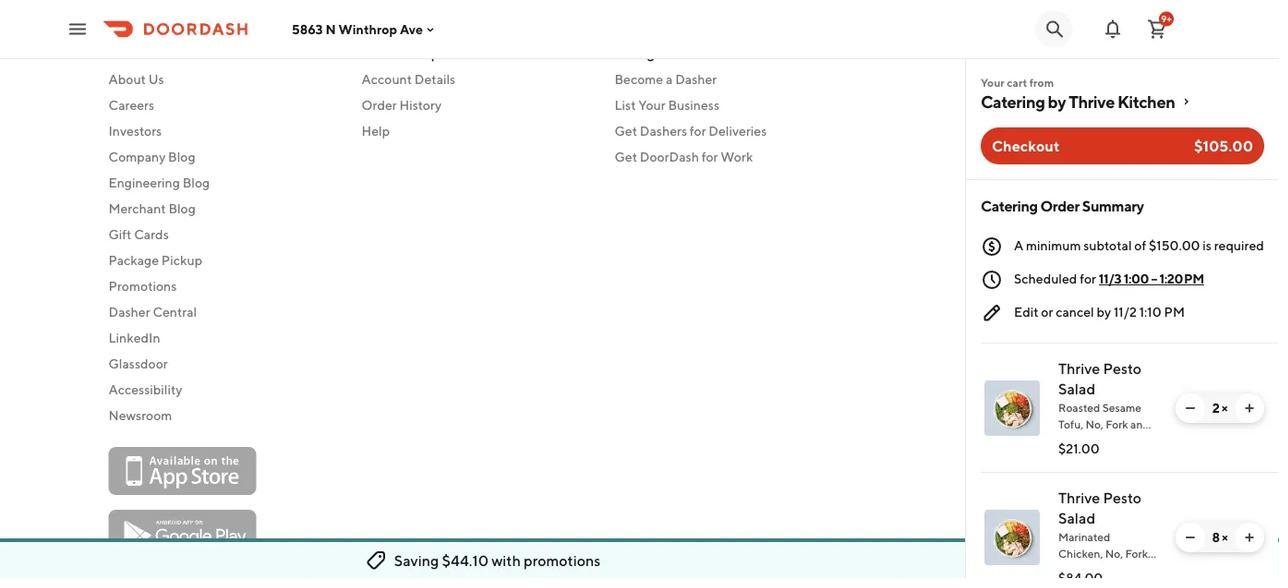 Task type: vqa. For each thing, say whether or not it's contained in the screenshot.
Order to the right
yes



Task type: locate. For each thing, give the bounding box(es) containing it.
your right list
[[639, 97, 666, 113]]

catering
[[981, 91, 1045, 111], [981, 197, 1038, 215]]

blog up 'engineering blog' at the left of page
[[168, 149, 195, 164]]

9+
[[1162, 13, 1172, 24]]

salad up marinated
[[1059, 510, 1096, 527]]

blog for company blog
[[168, 149, 195, 164]]

business inside "link"
[[668, 97, 720, 113]]

help down order history
[[362, 123, 390, 139]]

no, inside thrive pesto salad roasted sesame tofu, no, fork and napkin $21.00
[[1086, 418, 1104, 431]]

gift cards
[[109, 227, 169, 242]]

1 vertical spatial get
[[615, 123, 637, 139]]

2 catering from the top
[[981, 197, 1038, 215]]

salad inside thrive pesto salad marinated chicken, no, fork and napkin
[[1059, 510, 1096, 527]]

cancel
[[1056, 304, 1094, 320]]

1 vertical spatial business
[[668, 97, 720, 113]]

pesto
[[1104, 360, 1142, 377], [1104, 489, 1142, 507]]

get dashers for deliveries link
[[615, 122, 846, 140]]

2 vertical spatial blog
[[169, 201, 196, 216]]

1 vertical spatial salad
[[1059, 510, 1096, 527]]

no,
[[1086, 418, 1104, 431], [1106, 547, 1124, 560]]

list
[[966, 343, 1280, 579]]

saving
[[394, 552, 439, 570]]

2 pesto from the top
[[1104, 489, 1142, 507]]

0 horizontal spatial help
[[362, 123, 390, 139]]

saving $44.10 with promotions
[[394, 552, 601, 570]]

pesto inside thrive pesto salad roasted sesame tofu, no, fork and napkin $21.00
[[1104, 360, 1142, 377]]

1 thrive pesto salad image from the top
[[985, 381, 1040, 436]]

thrive pesto salad image left tofu, on the right bottom
[[985, 381, 1040, 436]]

0 vertical spatial thrive
[[1069, 91, 1115, 111]]

dasher central link
[[109, 303, 340, 322]]

remove one from cart image
[[1183, 401, 1198, 416], [1183, 530, 1198, 545]]

0 horizontal spatial us
[[148, 72, 164, 87]]

for left 11/3
[[1080, 271, 1097, 286]]

1 catering from the top
[[981, 91, 1045, 111]]

list your business link
[[615, 96, 846, 115]]

kitchen
[[1118, 91, 1176, 111]]

11/3 1:00 – 1:20 pm button
[[1099, 270, 1205, 288]]

1 vertical spatial blog
[[183, 175, 210, 190]]

1 vertical spatial remove one from cart image
[[1183, 530, 1198, 545]]

history
[[400, 97, 442, 113]]

×
[[1222, 401, 1228, 416], [1222, 530, 1228, 545]]

help down the ave
[[408, 44, 440, 61]]

package
[[109, 253, 159, 268]]

us down get to know us
[[148, 72, 164, 87]]

0 vertical spatial fork
[[1106, 418, 1129, 431]]

0 vertical spatial salad
[[1059, 380, 1096, 398]]

1 horizontal spatial order
[[1041, 197, 1080, 215]]

add one to cart image
[[1243, 401, 1257, 416]]

blog down the company blog link
[[183, 175, 210, 190]]

by down from
[[1048, 91, 1066, 111]]

5863
[[292, 21, 323, 37]]

8 ×
[[1213, 530, 1228, 545]]

blog for engineering blog
[[183, 175, 210, 190]]

marinated
[[1059, 530, 1111, 543]]

get left to
[[109, 44, 134, 61]]

by left 11/2
[[1097, 304, 1112, 320]]

order up minimum
[[1041, 197, 1080, 215]]

engineering blog link
[[109, 174, 340, 192]]

summary
[[1083, 197, 1144, 215]]

us inside the about us link
[[148, 72, 164, 87]]

1 vertical spatial your
[[639, 97, 666, 113]]

thrive pesto salad image for 2 ×
[[985, 381, 1040, 436]]

for for dashers
[[690, 123, 706, 139]]

your left cart
[[981, 76, 1005, 89]]

salad up roasted
[[1059, 380, 1096, 398]]

let us help you
[[362, 44, 469, 61]]

thrive up roasted
[[1059, 360, 1101, 377]]

2 remove one from cart image from the top
[[1183, 530, 1198, 545]]

2 ×
[[1213, 401, 1228, 416]]

business up get dashers for deliveries
[[668, 97, 720, 113]]

promotions
[[524, 552, 601, 570]]

salad for 8 ×
[[1059, 510, 1096, 527]]

and inside thrive pesto salad marinated chicken, no, fork and napkin
[[1059, 564, 1078, 577]]

fork
[[1106, 418, 1129, 431], [1126, 547, 1148, 560]]

cards
[[134, 227, 169, 242]]

0 vertical spatial ×
[[1222, 401, 1228, 416]]

catering by thrive kitchen link
[[981, 91, 1265, 113]]

1 horizontal spatial us
[[196, 44, 214, 61]]

pesto up sesame on the bottom
[[1104, 360, 1142, 377]]

thrive pesto salad image left chicken,
[[985, 510, 1040, 565]]

1:10
[[1140, 304, 1162, 320]]

get doordash for work link
[[615, 148, 846, 166]]

ave
[[400, 21, 423, 37]]

2
[[1213, 401, 1220, 416]]

2 horizontal spatial us
[[387, 44, 405, 61]]

1 vertical spatial catering
[[981, 197, 1038, 215]]

0 horizontal spatial by
[[1048, 91, 1066, 111]]

2 vertical spatial thrive
[[1059, 489, 1101, 507]]

0 vertical spatial get
[[109, 44, 134, 61]]

a
[[1014, 238, 1024, 253]]

0 horizontal spatial dasher
[[109, 304, 150, 320]]

us
[[196, 44, 214, 61], [387, 44, 405, 61], [148, 72, 164, 87]]

5863 n winthrop ave
[[292, 21, 423, 37]]

0 vertical spatial blog
[[168, 149, 195, 164]]

0 vertical spatial order
[[362, 97, 397, 113]]

napkin down chicken,
[[1080, 564, 1116, 577]]

0 vertical spatial thrive pesto salad image
[[985, 381, 1040, 436]]

scheduled
[[1014, 271, 1078, 286]]

$44.10
[[442, 552, 489, 570]]

get doordash for work
[[615, 149, 753, 164]]

order history
[[362, 97, 442, 113]]

0 vertical spatial remove one from cart image
[[1183, 401, 1198, 416]]

get
[[109, 44, 134, 61], [615, 123, 637, 139], [615, 149, 637, 164]]

9+ button
[[1139, 11, 1176, 48]]

get to know us
[[109, 44, 214, 61]]

company
[[109, 149, 166, 164]]

0 vertical spatial catering
[[981, 91, 1045, 111]]

thrive pesto salad image
[[985, 381, 1040, 436], [985, 510, 1040, 565]]

thrive for 2
[[1059, 360, 1101, 377]]

2 vertical spatial get
[[615, 149, 637, 164]]

1 horizontal spatial dasher
[[676, 72, 717, 87]]

pesto inside thrive pesto salad marinated chicken, no, fork and napkin
[[1104, 489, 1142, 507]]

1 vertical spatial help
[[362, 123, 390, 139]]

for
[[690, 123, 706, 139], [702, 149, 718, 164], [1080, 271, 1097, 286]]

thrive
[[1069, 91, 1115, 111], [1059, 360, 1101, 377], [1059, 489, 1101, 507]]

0 horizontal spatial no,
[[1086, 418, 1104, 431]]

0 vertical spatial napkin
[[1059, 434, 1095, 447]]

0 horizontal spatial order
[[362, 97, 397, 113]]

1 pesto from the top
[[1104, 360, 1142, 377]]

1 vertical spatial thrive pesto salad image
[[985, 510, 1040, 565]]

know
[[154, 44, 193, 61]]

account details
[[362, 72, 456, 87]]

glassdoor link
[[109, 355, 340, 373]]

to
[[137, 44, 151, 61]]

become
[[615, 72, 664, 87]]

1 horizontal spatial help
[[408, 44, 440, 61]]

get left doordash
[[615, 149, 637, 164]]

catering up the a
[[981, 197, 1038, 215]]

0 vertical spatial business
[[658, 44, 717, 61]]

1 vertical spatial for
[[702, 149, 718, 164]]

1 vertical spatial and
[[1059, 564, 1078, 577]]

thrive pesto salad marinated chicken, no, fork and napkin
[[1059, 489, 1148, 577]]

1 vertical spatial pesto
[[1104, 489, 1142, 507]]

1 horizontal spatial by
[[1097, 304, 1112, 320]]

× for 8 ×
[[1222, 530, 1228, 545]]

8
[[1213, 530, 1220, 545]]

1 vertical spatial no,
[[1106, 547, 1124, 560]]

of
[[1135, 238, 1147, 253]]

engineering blog
[[109, 175, 210, 190]]

order down account
[[362, 97, 397, 113]]

thrive inside thrive pesto salad marinated chicken, no, fork and napkin
[[1059, 489, 1101, 507]]

get dashers for deliveries
[[615, 123, 767, 139]]

doordash
[[640, 149, 699, 164]]

blog for merchant blog
[[169, 201, 196, 216]]

remove one from cart image left the "8"
[[1183, 530, 1198, 545]]

fork down sesame on the bottom
[[1106, 418, 1129, 431]]

0 vertical spatial no,
[[1086, 418, 1104, 431]]

central
[[153, 304, 197, 320]]

and down chicken,
[[1059, 564, 1078, 577]]

dasher right a
[[676, 72, 717, 87]]

business up a
[[658, 44, 717, 61]]

thrive up marinated
[[1059, 489, 1101, 507]]

0 vertical spatial your
[[981, 76, 1005, 89]]

get down list
[[615, 123, 637, 139]]

dasher central
[[109, 304, 197, 320]]

list
[[615, 97, 636, 113]]

salad inside thrive pesto salad roasted sesame tofu, no, fork and napkin $21.00
[[1059, 380, 1096, 398]]

by
[[1048, 91, 1066, 111], [1097, 304, 1112, 320]]

catering down cart
[[981, 91, 1045, 111]]

is
[[1203, 238, 1212, 253]]

blog down 'engineering blog' at the left of page
[[169, 201, 196, 216]]

2 thrive pesto salad image from the top
[[985, 510, 1040, 565]]

dasher up the linkedin
[[109, 304, 150, 320]]

pickup
[[162, 253, 202, 268]]

1 vertical spatial napkin
[[1080, 564, 1116, 577]]

1 vertical spatial ×
[[1222, 530, 1228, 545]]

about us link
[[109, 70, 340, 89]]

salad
[[1059, 380, 1096, 398], [1059, 510, 1096, 527]]

thrive left kitchen
[[1069, 91, 1115, 111]]

× right the "8"
[[1222, 530, 1228, 545]]

thrive inside thrive pesto salad roasted sesame tofu, no, fork and napkin $21.00
[[1059, 360, 1101, 377]]

1 remove one from cart image from the top
[[1183, 401, 1198, 416]]

your
[[981, 76, 1005, 89], [639, 97, 666, 113]]

pesto up marinated
[[1104, 489, 1142, 507]]

$150.00
[[1149, 238, 1201, 253]]

0 horizontal spatial and
[[1059, 564, 1078, 577]]

× right 2
[[1222, 401, 1228, 416]]

thrive pesto salad image for 8 ×
[[985, 510, 1040, 565]]

10 items, open order cart image
[[1147, 18, 1169, 40]]

linkedin link
[[109, 329, 340, 347]]

roasted
[[1059, 401, 1101, 414]]

promotions link
[[109, 277, 340, 296]]

1 vertical spatial thrive
[[1059, 360, 1101, 377]]

1 horizontal spatial no,
[[1106, 547, 1124, 560]]

for left work
[[702, 149, 718, 164]]

and inside thrive pesto salad roasted sesame tofu, no, fork and napkin $21.00
[[1131, 418, 1150, 431]]

remove one from cart image left 2
[[1183, 401, 1198, 416]]

1 salad from the top
[[1059, 380, 1096, 398]]

1 vertical spatial fork
[[1126, 547, 1148, 560]]

0 horizontal spatial your
[[639, 97, 666, 113]]

let
[[362, 44, 384, 61]]

0 vertical spatial by
[[1048, 91, 1066, 111]]

no, right chicken,
[[1106, 547, 1124, 560]]

0 vertical spatial for
[[690, 123, 706, 139]]

us right let at the top of the page
[[387, 44, 405, 61]]

napkin down tofu, on the right bottom
[[1059, 434, 1095, 447]]

and down sesame on the bottom
[[1131, 418, 1150, 431]]

fork right chicken,
[[1126, 547, 1148, 560]]

no, down roasted
[[1086, 418, 1104, 431]]

napkin
[[1059, 434, 1095, 447], [1080, 564, 1116, 577]]

1 horizontal spatial and
[[1131, 418, 1150, 431]]

blog
[[168, 149, 195, 164], [183, 175, 210, 190], [169, 201, 196, 216]]

0 vertical spatial and
[[1131, 418, 1150, 431]]

order
[[362, 97, 397, 113], [1041, 197, 1080, 215]]

for up the get doordash for work
[[690, 123, 706, 139]]

1 vertical spatial by
[[1097, 304, 1112, 320]]

company blog
[[109, 149, 195, 164]]

2 salad from the top
[[1059, 510, 1096, 527]]

0 vertical spatial pesto
[[1104, 360, 1142, 377]]

become a dasher link
[[615, 70, 846, 89]]

your cart from
[[981, 76, 1054, 89]]

account details link
[[362, 70, 593, 89]]

us right 'know'
[[196, 44, 214, 61]]

n
[[326, 21, 336, 37]]



Task type: describe. For each thing, give the bounding box(es) containing it.
promotions
[[109, 279, 177, 294]]

order history link
[[362, 96, 593, 115]]

investors link
[[109, 122, 340, 140]]

gift
[[109, 227, 132, 242]]

glassdoor
[[109, 356, 168, 371]]

0 vertical spatial help
[[408, 44, 440, 61]]

$21.00
[[1059, 441, 1100, 456]]

you
[[443, 44, 469, 61]]

careers link
[[109, 96, 340, 115]]

winthrop
[[339, 21, 397, 37]]

1 vertical spatial order
[[1041, 197, 1080, 215]]

sesame
[[1103, 401, 1142, 414]]

11/3
[[1099, 271, 1122, 286]]

catering for catering by thrive kitchen
[[981, 91, 1045, 111]]

with
[[492, 552, 521, 570]]

5863 n winthrop ave button
[[292, 21, 438, 37]]

cart
[[1007, 76, 1028, 89]]

fork inside thrive pesto salad marinated chicken, no, fork and napkin
[[1126, 547, 1148, 560]]

1:00 – 1:20 pm
[[1124, 271, 1205, 286]]

notification bell image
[[1102, 18, 1124, 40]]

catering order summary
[[981, 197, 1144, 215]]

open menu image
[[67, 18, 89, 40]]

dashers
[[640, 123, 687, 139]]

11/2
[[1114, 304, 1137, 320]]

$105.00
[[1195, 137, 1254, 155]]

minimum
[[1026, 238, 1081, 253]]

work
[[721, 149, 753, 164]]

edit or cancel by 11/2 1:10 pm
[[1014, 304, 1185, 320]]

thrive for 8
[[1059, 489, 1101, 507]]

help link
[[362, 122, 593, 140]]

a minimum subtotal of $150.00 is required
[[1014, 238, 1265, 253]]

merchant blog
[[109, 201, 196, 216]]

remove one from cart image for 2 ×
[[1183, 401, 1198, 416]]

get for get doordash for work
[[615, 149, 637, 164]]

edit
[[1014, 304, 1039, 320]]

your inside "link"
[[639, 97, 666, 113]]

subtotal
[[1084, 238, 1132, 253]]

by inside catering by thrive kitchen link
[[1048, 91, 1066, 111]]

napkin inside thrive pesto salad roasted sesame tofu, no, fork and napkin $21.00
[[1059, 434, 1095, 447]]

merchant
[[109, 201, 166, 216]]

1 horizontal spatial your
[[981, 76, 1005, 89]]

scheduled for 11/3 1:00 – 1:20 pm
[[1014, 271, 1205, 286]]

remove one from cart image for 8 ×
[[1183, 530, 1198, 545]]

gift cards link
[[109, 225, 340, 244]]

get for get dashers for deliveries
[[615, 123, 637, 139]]

0 vertical spatial dasher
[[676, 72, 717, 87]]

package pickup
[[109, 253, 202, 268]]

doing business
[[615, 44, 717, 61]]

no, inside thrive pesto salad marinated chicken, no, fork and napkin
[[1106, 547, 1124, 560]]

napkin inside thrive pesto salad marinated chicken, no, fork and napkin
[[1080, 564, 1116, 577]]

us for let us help you
[[387, 44, 405, 61]]

catering for catering order summary
[[981, 197, 1038, 215]]

a
[[666, 72, 673, 87]]

details
[[415, 72, 456, 87]]

list containing thrive pesto salad
[[966, 343, 1280, 579]]

us for about us
[[148, 72, 164, 87]]

about us
[[109, 72, 164, 87]]

get for get to know us
[[109, 44, 134, 61]]

company blog link
[[109, 148, 340, 166]]

account
[[362, 72, 412, 87]]

checkout
[[992, 137, 1060, 155]]

for for doordash
[[702, 149, 718, 164]]

careers
[[109, 97, 154, 113]]

1 vertical spatial dasher
[[109, 304, 150, 320]]

fork inside thrive pesto salad roasted sesame tofu, no, fork and napkin $21.00
[[1106, 418, 1129, 431]]

from
[[1030, 76, 1054, 89]]

doing
[[615, 44, 655, 61]]

linkedin
[[109, 330, 160, 346]]

tofu,
[[1059, 418, 1084, 431]]

accessibility
[[109, 382, 182, 397]]

× for 2 ×
[[1222, 401, 1228, 416]]

required
[[1215, 238, 1265, 253]]

thrive pesto salad roasted sesame tofu, no, fork and napkin $21.00
[[1059, 360, 1150, 456]]

pesto for 2 ×
[[1104, 360, 1142, 377]]

about
[[109, 72, 146, 87]]

2 vertical spatial for
[[1080, 271, 1097, 286]]

or
[[1042, 304, 1054, 320]]

catering by thrive kitchen
[[981, 91, 1176, 111]]

pm
[[1165, 304, 1185, 320]]

engineering
[[109, 175, 180, 190]]

salad for 2 ×
[[1059, 380, 1096, 398]]

package pickup link
[[109, 251, 340, 270]]

investors
[[109, 123, 162, 139]]

pesto for 8 ×
[[1104, 489, 1142, 507]]

add one to cart image
[[1243, 530, 1257, 545]]



